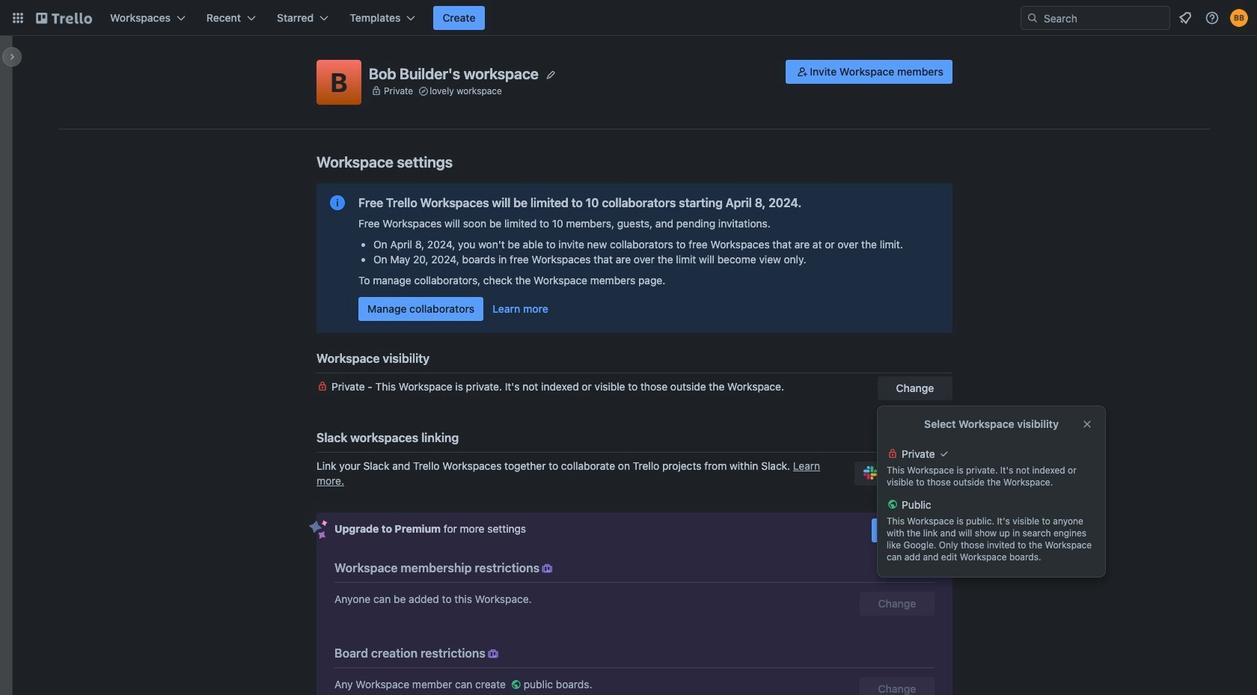 Task type: locate. For each thing, give the bounding box(es) containing it.
close popover image
[[1082, 418, 1093, 430]]

0 notifications image
[[1177, 9, 1195, 27]]

bob builder (bobbuilder40) image
[[1230, 9, 1248, 27]]

0 horizontal spatial sm image
[[540, 561, 555, 576]]

0 vertical spatial sm image
[[486, 647, 501, 662]]

primary element
[[0, 0, 1257, 36]]

Search field
[[1039, 7, 1170, 29]]

1 vertical spatial sm image
[[540, 561, 555, 576]]

sm image
[[795, 64, 810, 79], [540, 561, 555, 576]]

sm image
[[486, 647, 501, 662], [509, 677, 524, 692]]

1 horizontal spatial sm image
[[509, 677, 524, 692]]

1 horizontal spatial sm image
[[795, 64, 810, 79]]

1 vertical spatial sm image
[[509, 677, 524, 692]]



Task type: describe. For each thing, give the bounding box(es) containing it.
0 vertical spatial sm image
[[795, 64, 810, 79]]

open information menu image
[[1205, 10, 1220, 25]]

sparkle image
[[309, 520, 328, 540]]

0 horizontal spatial sm image
[[486, 647, 501, 662]]

search image
[[1027, 12, 1039, 24]]

back to home image
[[36, 6, 92, 30]]



Task type: vqa. For each thing, say whether or not it's contained in the screenshot.
topmost sm icon
yes



